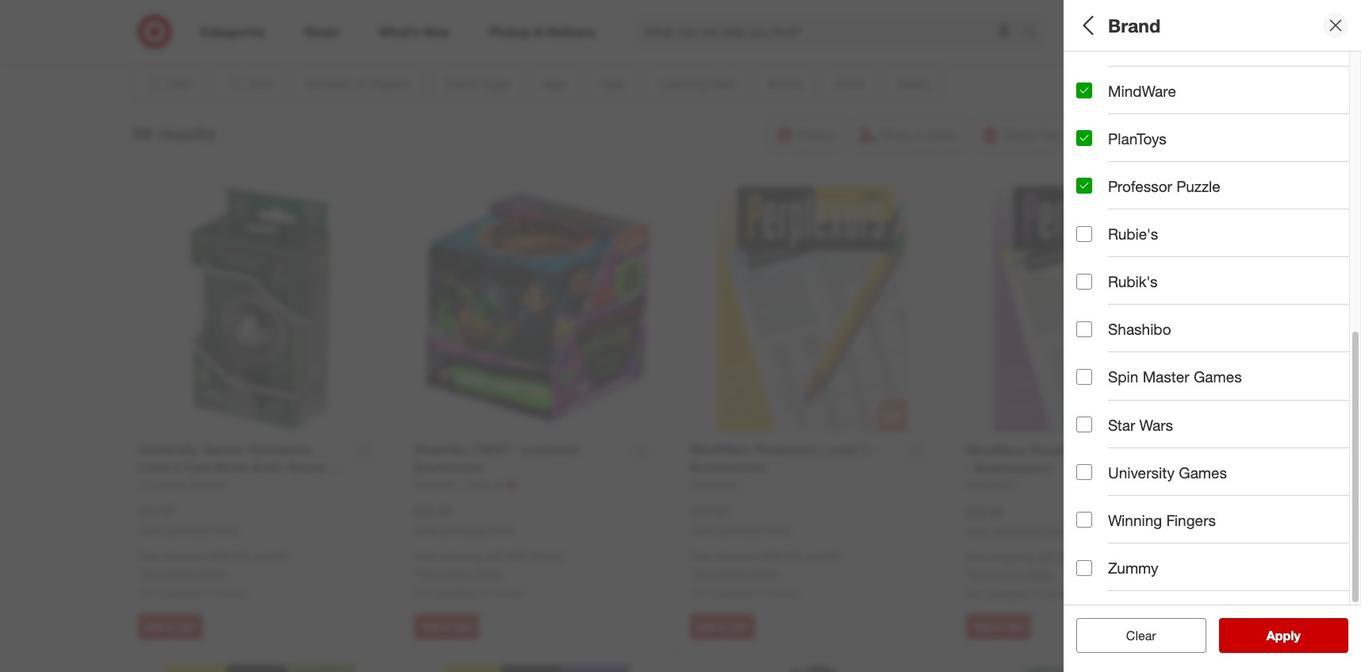 Task type: vqa. For each thing, say whether or not it's contained in the screenshot.
Pods in Shop All Starbucks Starbucks By Nespresso Vertuo Line Pods - Starbucks Holiday Blend (Target Exclusive)
no



Task type: locate. For each thing, give the bounding box(es) containing it.
2 clear from the left
[[1127, 628, 1157, 644]]

clear
[[1119, 628, 1149, 644], [1127, 628, 1157, 644]]

clear inside all filters dialog
[[1119, 628, 1149, 644]]

see
[[1251, 628, 1273, 644]]

online
[[213, 524, 239, 536], [490, 524, 515, 536], [766, 524, 791, 536], [1042, 525, 1067, 537]]

gr
[[1353, 305, 1362, 319]]

1 horizontal spatial type
[[1124, 118, 1157, 136]]

game
[[1077, 118, 1119, 136]]

1 horizontal spatial $16.95
[[967, 504, 1005, 520]]

Professor Puzzle checkbox
[[1077, 178, 1093, 194]]

kids;
[[1077, 194, 1102, 207]]

creative up shashibo
[[1119, 305, 1160, 319]]

games; right classic at the top right of page
[[1116, 138, 1155, 152]]

$16.95
[[690, 503, 728, 519], [967, 504, 1005, 520]]

rating
[[1124, 512, 1170, 531]]

winning
[[1109, 511, 1163, 529]]

sold by
[[1077, 568, 1130, 586]]

brainteasers
[[1152, 250, 1214, 263]]

brand for brand
[[1109, 14, 1161, 36]]

skills;
[[1321, 305, 1350, 319]]

number
[[1077, 62, 1134, 81]]

bepuzzled;
[[1182, 361, 1238, 374]]

2
[[1089, 83, 1096, 96]]

Star Wars checkbox
[[1077, 417, 1093, 433]]

creative inside learning skill coding; creative thinking; creativity; fine motor skills; gr
[[1119, 305, 1160, 319]]

1 vertical spatial creative
[[1119, 305, 1160, 319]]

type down mindware
[[1124, 118, 1157, 136]]

search
[[1016, 25, 1054, 41]]

1 clear from the left
[[1119, 628, 1149, 644]]

search button
[[1016, 14, 1054, 52]]

number of players 1; 2
[[1077, 62, 1210, 96]]

1 vertical spatial brand
[[1077, 340, 1120, 358]]

professor
[[1109, 177, 1173, 195]]

brand inside brand alice in wonderland; bepuzzled; chuckle & roar; educatio
[[1077, 340, 1120, 358]]

clear left all at the right bottom of the page
[[1119, 628, 1149, 644]]

results inside 'button'
[[1277, 628, 1318, 644]]

games; inside type board games; brainteasers
[[1110, 250, 1149, 263]]

available
[[159, 586, 202, 599], [435, 586, 478, 599], [711, 586, 754, 599], [988, 587, 1031, 600]]

$35
[[232, 550, 250, 564], [509, 550, 526, 564], [785, 550, 803, 564], [1061, 551, 1079, 565]]

0 vertical spatial creative
[[1158, 138, 1199, 152]]

games inside game type classic games; creative games
[[1202, 138, 1237, 152]]

type up board
[[1077, 229, 1111, 247]]

brand dialog
[[1064, 0, 1362, 672]]

learning skill coding; creative thinking; creativity; fine motor skills; gr
[[1077, 285, 1362, 319]]

alice
[[1077, 361, 1101, 374]]

type
[[1124, 118, 1157, 136], [1077, 229, 1111, 247]]

shipping
[[163, 550, 206, 564], [439, 550, 482, 564], [716, 550, 758, 564], [992, 551, 1034, 565]]

apply
[[1267, 628, 1301, 644]]

games; down rubie's at right top
[[1110, 250, 1149, 263]]

Winning Fingers checkbox
[[1077, 512, 1093, 528]]

MindWare checkbox
[[1077, 83, 1093, 98]]

when
[[138, 524, 163, 536], [414, 524, 439, 536], [690, 524, 715, 536], [967, 525, 991, 537]]

with
[[209, 550, 229, 564], [485, 550, 505, 564], [761, 550, 782, 564], [1037, 551, 1058, 565]]

mindware
[[1109, 81, 1177, 100]]

not
[[138, 586, 156, 599], [414, 586, 432, 599], [690, 586, 708, 599], [967, 587, 985, 600]]

$25.99 when purchased online
[[414, 503, 515, 536]]

results
[[158, 122, 217, 144], [1277, 628, 1318, 644]]

1 vertical spatial results
[[1277, 628, 1318, 644]]

exclusions
[[142, 567, 195, 580], [418, 567, 471, 580], [694, 567, 747, 580], [971, 568, 1024, 581]]

$14.87 when purchased online
[[138, 503, 239, 536]]

0 vertical spatial games;
[[1116, 138, 1155, 152]]

0 vertical spatial results
[[158, 122, 217, 144]]

Spin Master Games checkbox
[[1077, 369, 1093, 385]]

type board games; brainteasers
[[1077, 229, 1214, 263]]

clear down the by
[[1127, 628, 1157, 644]]

brand inside dialog
[[1109, 14, 1161, 36]]

in
[[1104, 361, 1113, 374], [205, 586, 214, 599], [481, 586, 490, 599], [758, 586, 766, 599], [1034, 587, 1042, 600]]

winning fingers
[[1109, 511, 1217, 529]]

games; inside game type classic games; creative games
[[1116, 138, 1155, 152]]

university games
[[1109, 463, 1228, 481]]

sponsored
[[1104, 38, 1151, 50]]

university
[[1109, 463, 1175, 481]]

1 horizontal spatial results
[[1277, 628, 1318, 644]]

free shipping with $35 orders* * exclusions apply. not available in stores
[[138, 550, 289, 599], [414, 550, 565, 599], [690, 550, 842, 599], [967, 551, 1118, 600]]

guest rating button
[[1077, 496, 1350, 552]]

creative inside game type classic games; creative games
[[1158, 138, 1199, 152]]

results right 99
[[158, 122, 217, 144]]

brand up sponsored
[[1109, 14, 1161, 36]]

$25.99
[[414, 503, 452, 519]]

0 horizontal spatial results
[[158, 122, 217, 144]]

puzzle
[[1177, 177, 1221, 195]]

Rubie's checkbox
[[1077, 226, 1093, 242]]

0 vertical spatial games
[[1202, 138, 1237, 152]]

clear button
[[1077, 618, 1207, 653]]

0 vertical spatial type
[[1124, 118, 1157, 136]]

stores
[[217, 586, 248, 599], [493, 586, 524, 599], [769, 586, 800, 599], [1045, 587, 1076, 600]]

shashibo
[[1109, 320, 1172, 338]]

0 vertical spatial brand
[[1109, 14, 1161, 36]]

skill
[[1144, 285, 1174, 303]]

free
[[138, 550, 160, 564], [414, 550, 436, 564], [690, 550, 712, 564], [967, 551, 989, 565]]

results for see results
[[1277, 628, 1318, 644]]

age
[[1077, 174, 1105, 192]]

sold
[[1077, 568, 1109, 586]]

star wars
[[1109, 415, 1174, 434]]

results right see on the right
[[1277, 628, 1318, 644]]

age kids; adult
[[1077, 174, 1131, 207]]

$16.95 when purchased online
[[690, 503, 791, 536], [967, 504, 1067, 537]]

&
[[1284, 361, 1291, 374]]

brand up the alice
[[1077, 340, 1120, 358]]

1 vertical spatial type
[[1077, 229, 1111, 247]]

exclusions apply. button
[[142, 566, 228, 582], [418, 566, 504, 582], [694, 566, 780, 582], [971, 567, 1057, 583]]

0 horizontal spatial type
[[1077, 229, 1111, 247]]

creative up professor puzzle
[[1158, 138, 1199, 152]]

1 vertical spatial games;
[[1110, 250, 1149, 263]]

creative
[[1158, 138, 1199, 152], [1119, 305, 1160, 319]]

clear inside the brand dialog
[[1127, 628, 1157, 644]]

brand for brand alice in wonderland; bepuzzled; chuckle & roar; educatio
[[1077, 340, 1120, 358]]

games;
[[1116, 138, 1155, 152], [1110, 250, 1149, 263]]

brand
[[1109, 14, 1161, 36], [1077, 340, 1120, 358]]

type inside type board games; brainteasers
[[1077, 229, 1111, 247]]



Task type: describe. For each thing, give the bounding box(es) containing it.
clear for clear
[[1127, 628, 1157, 644]]

purchased inside $25.99 when purchased online
[[442, 524, 487, 536]]

99 results
[[132, 122, 217, 144]]

classic
[[1077, 138, 1113, 152]]

learning
[[1077, 285, 1140, 303]]

type inside game type classic games; creative games
[[1124, 118, 1157, 136]]

see results button
[[1219, 618, 1349, 653]]

clear for clear all
[[1119, 628, 1149, 644]]

0 horizontal spatial $16.95 when purchased online
[[690, 503, 791, 536]]

PlanToys checkbox
[[1077, 130, 1093, 146]]

filters
[[1104, 14, 1153, 36]]

all filters
[[1077, 14, 1153, 36]]

rubie's
[[1109, 225, 1159, 243]]

clear all button
[[1077, 618, 1207, 653]]

clear all
[[1119, 628, 1165, 644]]

creativity;
[[1212, 305, 1261, 319]]

all filters dialog
[[1064, 0, 1362, 672]]

of
[[1138, 62, 1153, 81]]

1 horizontal spatial $16.95 when purchased online
[[967, 504, 1067, 537]]

1 vertical spatial games
[[1194, 368, 1243, 386]]

price
[[1077, 401, 1114, 420]]

$14.87
[[138, 503, 176, 519]]

adult
[[1105, 194, 1131, 207]]

results for 99 results
[[158, 122, 217, 144]]

plantoys
[[1109, 129, 1167, 147]]

zummy
[[1109, 559, 1159, 577]]

online inside $25.99 when purchased online
[[490, 524, 515, 536]]

fingers
[[1167, 511, 1217, 529]]

by
[[1113, 568, 1130, 586]]

rubik's
[[1109, 272, 1158, 291]]

Zummy checkbox
[[1077, 560, 1093, 576]]

coding;
[[1077, 305, 1116, 319]]

deals
[[1077, 457, 1118, 475]]

advertisement region
[[199, 0, 1151, 37]]

all
[[1152, 628, 1165, 644]]

Rubik's checkbox
[[1077, 274, 1093, 289]]

thinking;
[[1163, 305, 1208, 319]]

wonderland;
[[1116, 361, 1179, 374]]

game type classic games; creative games
[[1077, 118, 1237, 152]]

when inside $14.87 when purchased online
[[138, 524, 163, 536]]

University Games checkbox
[[1077, 464, 1093, 480]]

99
[[132, 122, 152, 144]]

wars
[[1140, 415, 1174, 434]]

chuckle
[[1241, 361, 1281, 374]]

purchased inside $14.87 when purchased online
[[165, 524, 211, 536]]

mastermind
[[1109, 34, 1189, 52]]

professor puzzle
[[1109, 177, 1221, 195]]

online inside $14.87 when purchased online
[[213, 524, 239, 536]]

star
[[1109, 415, 1136, 434]]

master
[[1143, 368, 1190, 386]]

all
[[1077, 14, 1099, 36]]

price button
[[1077, 385, 1350, 440]]

players
[[1157, 62, 1210, 81]]

guest
[[1077, 512, 1119, 531]]

roar;
[[1294, 361, 1321, 374]]

apply button
[[1219, 618, 1349, 653]]

guest rating
[[1077, 512, 1170, 531]]

What can we help you find? suggestions appear below search field
[[635, 14, 1027, 49]]

spin master games
[[1109, 368, 1243, 386]]

0 horizontal spatial $16.95
[[690, 503, 728, 519]]

fine
[[1265, 305, 1285, 319]]

2 vertical spatial games
[[1180, 463, 1228, 481]]

brand alice in wonderland; bepuzzled; chuckle & roar; educatio
[[1077, 340, 1362, 374]]

educatio
[[1324, 361, 1362, 374]]

see results
[[1251, 628, 1318, 644]]

sold by button
[[1077, 552, 1350, 607]]

motor
[[1288, 305, 1318, 319]]

when inside $25.99 when purchased online
[[414, 524, 439, 536]]

board
[[1077, 250, 1107, 263]]

in inside brand alice in wonderland; bepuzzled; chuckle & roar; educatio
[[1104, 361, 1113, 374]]

Shashibo checkbox
[[1077, 321, 1093, 337]]

spin
[[1109, 368, 1139, 386]]

1;
[[1077, 83, 1086, 96]]

deals button
[[1077, 440, 1350, 496]]



